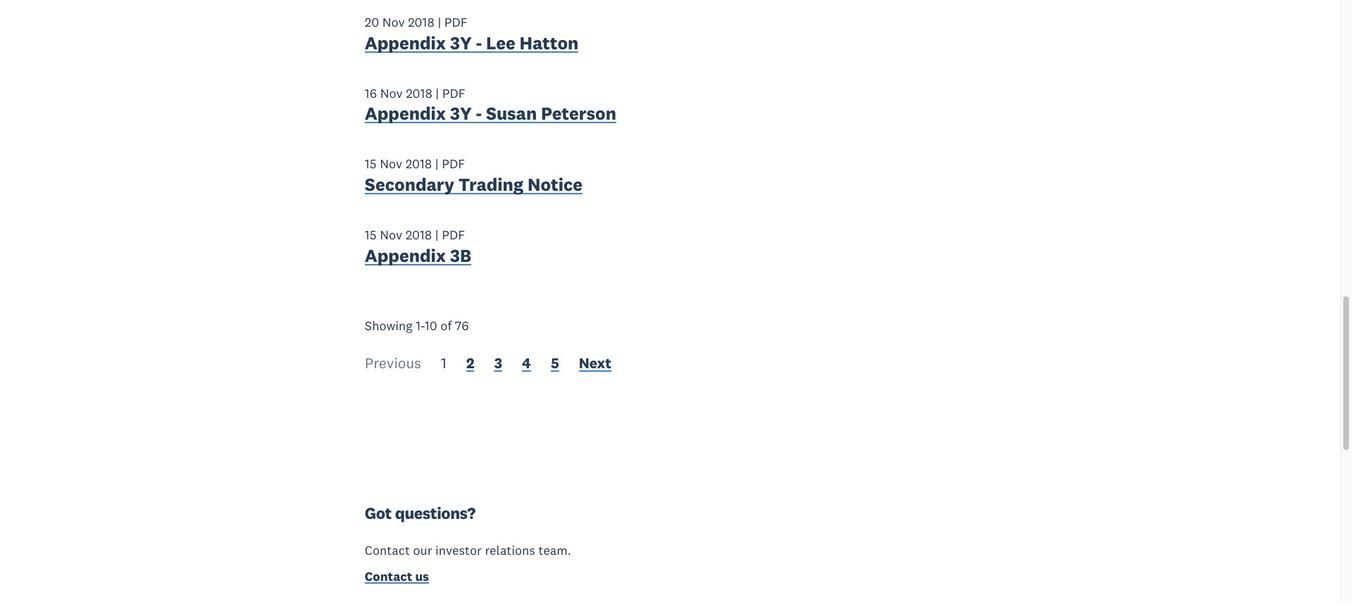 Task type: vqa. For each thing, say whether or not it's contained in the screenshot.
Appendix 3B Nov
yes



Task type: locate. For each thing, give the bounding box(es) containing it.
previous button
[[365, 354, 421, 376]]

team.
[[539, 543, 571, 559]]

relations
[[485, 543, 535, 559]]

- for lee
[[476, 32, 482, 54]]

investor
[[435, 543, 482, 559]]

0 vertical spatial 1
[[416, 317, 421, 334]]

pdf for appendix 3b
[[442, 227, 465, 243]]

2018 up appendix 3b link
[[406, 227, 432, 243]]

3y left susan
[[450, 102, 472, 125]]

nov up appendix 3b link
[[380, 227, 402, 243]]

2 vertical spatial -
[[421, 317, 425, 334]]

| up the appendix 3y - susan peterson link
[[436, 85, 439, 101]]

appendix 3y - susan peterson link
[[365, 102, 616, 128]]

1 3y from the top
[[450, 32, 472, 54]]

appendix 3y - lee hatton link
[[365, 32, 579, 57]]

0 vertical spatial appendix
[[365, 32, 446, 54]]

- inside 20 nov 2018 | pdf appendix 3y - lee hatton
[[476, 32, 482, 54]]

nov
[[382, 14, 405, 30], [380, 85, 403, 101], [380, 156, 402, 172], [380, 227, 402, 243]]

pdf up appendix 3y - lee hatton link
[[444, 14, 468, 30]]

showing
[[365, 317, 413, 334]]

1 appendix from the top
[[365, 32, 446, 54]]

contact left us
[[365, 568, 412, 585]]

| up secondary
[[435, 156, 439, 172]]

1 horizontal spatial 1
[[441, 354, 447, 373]]

15 up secondary
[[365, 156, 377, 172]]

trading
[[458, 173, 524, 196]]

appendix inside 20 nov 2018 | pdf appendix 3y - lee hatton
[[365, 32, 446, 54]]

1 vertical spatial contact
[[365, 568, 412, 585]]

1 vertical spatial appendix
[[365, 102, 446, 125]]

2 vertical spatial appendix
[[365, 244, 446, 267]]

pdf inside "15 nov 2018 | pdf secondary trading notice"
[[442, 156, 465, 172]]

1 button
[[441, 354, 447, 376]]

3y for lee
[[450, 32, 472, 54]]

1 contact from the top
[[365, 543, 410, 559]]

| inside "15 nov 2018 | pdf secondary trading notice"
[[435, 156, 439, 172]]

pdf inside 15 nov 2018 | pdf appendix 3b
[[442, 227, 465, 243]]

2018 inside 16 nov 2018 | pdf appendix 3y - susan peterson
[[406, 85, 432, 101]]

nov inside 16 nov 2018 | pdf appendix 3y - susan peterson
[[380, 85, 403, 101]]

2 3y from the top
[[450, 102, 472, 125]]

pdf up 3b
[[442, 227, 465, 243]]

15 up appendix 3b link
[[365, 227, 377, 243]]

nov right 20
[[382, 14, 405, 30]]

10
[[425, 317, 437, 334]]

0 vertical spatial 3y
[[450, 32, 472, 54]]

3y inside 16 nov 2018 | pdf appendix 3y - susan peterson
[[450, 102, 472, 125]]

nov for appendix 3y - susan peterson
[[380, 85, 403, 101]]

| up appendix 3b link
[[435, 227, 439, 243]]

contact
[[365, 543, 410, 559], [365, 568, 412, 585]]

2 contact from the top
[[365, 568, 412, 585]]

| for appendix 3y - susan peterson
[[436, 85, 439, 101]]

15 for appendix
[[365, 227, 377, 243]]

1 vertical spatial -
[[476, 102, 482, 125]]

nov inside 20 nov 2018 | pdf appendix 3y - lee hatton
[[382, 14, 405, 30]]

3b
[[450, 244, 471, 267]]

16
[[365, 85, 377, 101]]

pdf up "secondary trading notice" "link" in the left of the page
[[442, 156, 465, 172]]

appendix inside 15 nov 2018 | pdf appendix 3b
[[365, 244, 446, 267]]

appendix down 20
[[365, 32, 446, 54]]

-
[[476, 32, 482, 54], [476, 102, 482, 125], [421, 317, 425, 334]]

3y
[[450, 32, 472, 54], [450, 102, 472, 125]]

2018 inside "15 nov 2018 | pdf secondary trading notice"
[[406, 156, 432, 172]]

nov up secondary
[[380, 156, 402, 172]]

appendix 3b link
[[365, 244, 471, 270]]

nov inside 15 nov 2018 | pdf appendix 3b
[[380, 227, 402, 243]]

pdf up the appendix 3y - susan peterson link
[[442, 85, 465, 101]]

2018 right 20
[[408, 14, 435, 30]]

pdf for appendix 3y - lee hatton
[[444, 14, 468, 30]]

appendix
[[365, 32, 446, 54], [365, 102, 446, 125], [365, 244, 446, 267]]

contact our investor relations team.
[[365, 543, 571, 559]]

| for secondary trading notice
[[435, 156, 439, 172]]

contact up contact us
[[365, 543, 410, 559]]

pdf inside 20 nov 2018 | pdf appendix 3y - lee hatton
[[444, 14, 468, 30]]

2018 inside 15 nov 2018 | pdf appendix 3b
[[406, 227, 432, 243]]

susan
[[486, 102, 537, 125]]

pdf
[[444, 14, 468, 30], [442, 85, 465, 101], [442, 156, 465, 172], [442, 227, 465, 243]]

appendix inside 16 nov 2018 | pdf appendix 3y - susan peterson
[[365, 102, 446, 125]]

nov inside "15 nov 2018 | pdf secondary trading notice"
[[380, 156, 402, 172]]

2018 inside 20 nov 2018 | pdf appendix 3y - lee hatton
[[408, 14, 435, 30]]

1 vertical spatial 1
[[441, 354, 447, 373]]

15 inside 15 nov 2018 | pdf appendix 3b
[[365, 227, 377, 243]]

2018 up secondary
[[406, 156, 432, 172]]

| inside 15 nov 2018 | pdf appendix 3b
[[435, 227, 439, 243]]

15
[[365, 156, 377, 172], [365, 227, 377, 243]]

1 vertical spatial 3y
[[450, 102, 472, 125]]

2 15 from the top
[[365, 227, 377, 243]]

1 left 10
[[416, 317, 421, 334]]

questions?
[[395, 503, 475, 524]]

nov right 16
[[380, 85, 403, 101]]

appendix down 16
[[365, 102, 446, 125]]

| up appendix 3y - lee hatton link
[[438, 14, 441, 30]]

3y inside 20 nov 2018 | pdf appendix 3y - lee hatton
[[450, 32, 472, 54]]

3y left lee
[[450, 32, 472, 54]]

1 vertical spatial 15
[[365, 227, 377, 243]]

2 button
[[466, 354, 474, 376]]

pdf inside 16 nov 2018 | pdf appendix 3y - susan peterson
[[442, 85, 465, 101]]

0 horizontal spatial 1
[[416, 317, 421, 334]]

2018
[[408, 14, 435, 30], [406, 85, 432, 101], [406, 156, 432, 172], [406, 227, 432, 243]]

- inside 16 nov 2018 | pdf appendix 3y - susan peterson
[[476, 102, 482, 125]]

|
[[438, 14, 441, 30], [436, 85, 439, 101], [435, 156, 439, 172], [435, 227, 439, 243]]

showing 1 - 10 of 76
[[365, 317, 469, 334]]

3 button
[[494, 354, 502, 376]]

0 vertical spatial contact
[[365, 543, 410, 559]]

| inside 16 nov 2018 | pdf appendix 3y - susan peterson
[[436, 85, 439, 101]]

contact for contact our investor relations team.
[[365, 543, 410, 559]]

15 nov 2018 | pdf secondary trading notice
[[365, 156, 583, 196]]

contact us
[[365, 568, 429, 585]]

of
[[441, 317, 452, 334]]

3 appendix from the top
[[365, 244, 446, 267]]

appendix left 3b
[[365, 244, 446, 267]]

- left of
[[421, 317, 425, 334]]

1
[[416, 317, 421, 334], [441, 354, 447, 373]]

1 left 2
[[441, 354, 447, 373]]

0 vertical spatial 15
[[365, 156, 377, 172]]

| for appendix 3b
[[435, 227, 439, 243]]

2018 right 16
[[406, 85, 432, 101]]

2 appendix from the top
[[365, 102, 446, 125]]

- left lee
[[476, 32, 482, 54]]

1 15 from the top
[[365, 156, 377, 172]]

| inside 20 nov 2018 | pdf appendix 3y - lee hatton
[[438, 14, 441, 30]]

0 vertical spatial -
[[476, 32, 482, 54]]

15 inside "15 nov 2018 | pdf secondary trading notice"
[[365, 156, 377, 172]]

- left susan
[[476, 102, 482, 125]]



Task type: describe. For each thing, give the bounding box(es) containing it.
76
[[455, 317, 469, 334]]

5 button
[[551, 354, 559, 376]]

previous
[[365, 354, 421, 373]]

2018 for appendix 3y - lee hatton
[[408, 14, 435, 30]]

appendix for appendix 3y - susan peterson
[[365, 102, 446, 125]]

got questions?
[[365, 503, 475, 524]]

20
[[365, 14, 379, 30]]

hatton
[[520, 32, 579, 54]]

2018 for secondary trading notice
[[406, 156, 432, 172]]

secondary
[[365, 173, 454, 196]]

our
[[413, 543, 432, 559]]

15 nov 2018 | pdf appendix 3b
[[365, 227, 471, 267]]

nov for appendix 3b
[[380, 227, 402, 243]]

20 nov 2018 | pdf appendix 3y - lee hatton
[[365, 14, 579, 54]]

2018 for appendix 3y - susan peterson
[[406, 85, 432, 101]]

contact us link
[[365, 568, 429, 588]]

pdf for secondary trading notice
[[442, 156, 465, 172]]

next
[[579, 354, 611, 373]]

secondary trading notice link
[[365, 173, 583, 199]]

appendix for appendix 3b
[[365, 244, 446, 267]]

got
[[365, 503, 392, 524]]

contact for contact us
[[365, 568, 412, 585]]

appendix for appendix 3y - lee hatton
[[365, 32, 446, 54]]

- for susan
[[476, 102, 482, 125]]

| for appendix 3y - lee hatton
[[438, 14, 441, 30]]

next button
[[579, 354, 611, 376]]

pdf for appendix 3y - susan peterson
[[442, 85, 465, 101]]

15 for secondary
[[365, 156, 377, 172]]

2
[[466, 354, 474, 373]]

us
[[415, 568, 429, 585]]

16 nov 2018 | pdf appendix 3y - susan peterson
[[365, 85, 616, 125]]

nov for appendix 3y - lee hatton
[[382, 14, 405, 30]]

nov for secondary trading notice
[[380, 156, 402, 172]]

4 button
[[522, 354, 531, 376]]

4
[[522, 354, 531, 373]]

lee
[[486, 32, 516, 54]]

notice
[[528, 173, 583, 196]]

2018 for appendix 3b
[[406, 227, 432, 243]]

3
[[494, 354, 502, 373]]

peterson
[[541, 102, 616, 125]]

3y for susan
[[450, 102, 472, 125]]

5
[[551, 354, 559, 373]]



